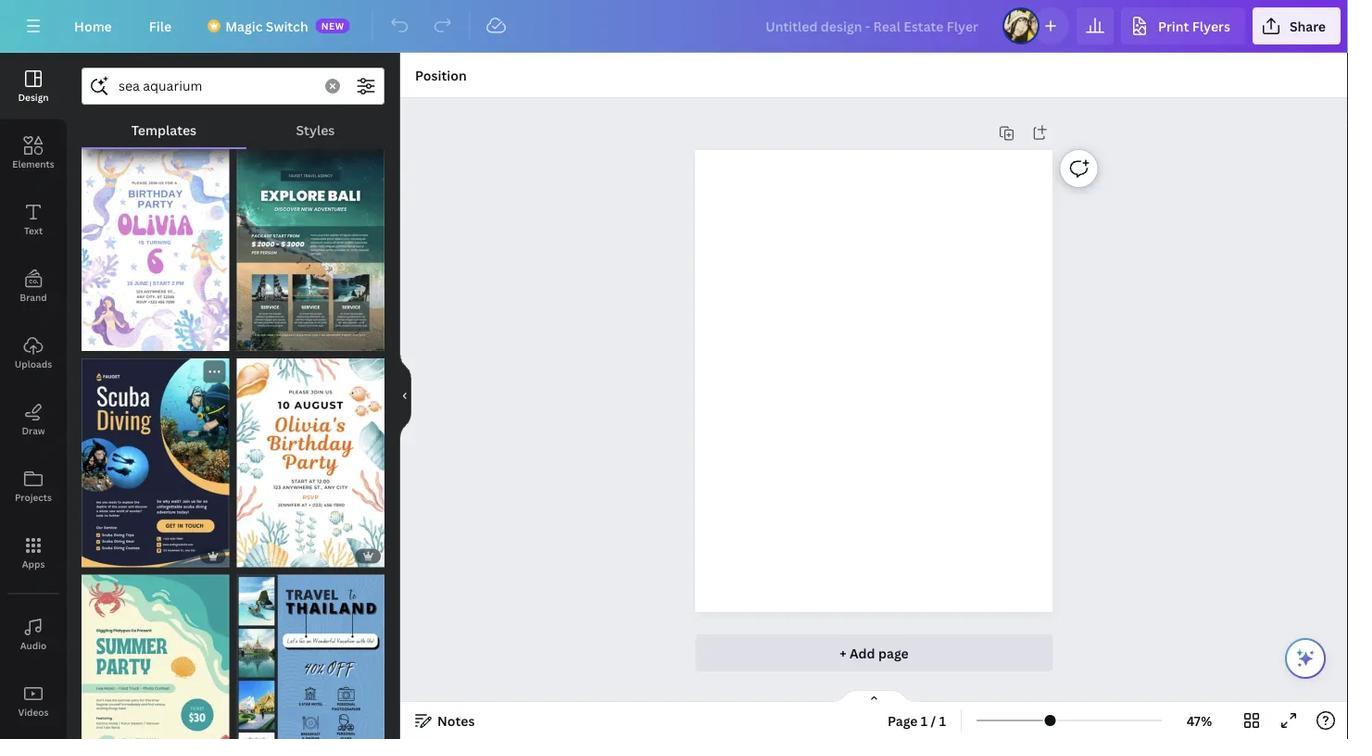 Task type: locate. For each thing, give the bounding box(es) containing it.
position
[[415, 66, 467, 84]]

projects
[[15, 491, 52, 504]]

text button
[[0, 186, 67, 253]]

notes
[[437, 712, 475, 730]]

47%
[[1187, 712, 1212, 730]]

black modern scuba diving flyer group
[[82, 349, 229, 567]]

+
[[840, 644, 846, 662]]

styles button
[[246, 112, 385, 147]]

black modern scuba diving flyer image
[[82, 358, 229, 567]]

uploads
[[15, 358, 52, 370]]

1 right /
[[939, 712, 946, 730]]

magic
[[225, 17, 263, 35]]

print
[[1158, 17, 1189, 35]]

file button
[[134, 7, 186, 44]]

home
[[74, 17, 112, 35]]

share button
[[1253, 7, 1341, 44]]

1 horizontal spatial 1
[[939, 712, 946, 730]]

pro
[[199, 550, 220, 562]]

draw button
[[0, 386, 67, 453]]

apps
[[22, 558, 45, 570]]

1 1 from the left
[[921, 712, 928, 730]]

page
[[878, 644, 909, 662]]

brand button
[[0, 253, 67, 320]]

draw
[[22, 424, 45, 437]]

audio
[[20, 639, 47, 652]]

page 1 / 1
[[888, 712, 946, 730]]

/
[[931, 712, 936, 730]]

print flyers
[[1158, 17, 1230, 35]]

1 left /
[[921, 712, 928, 730]]

hide image
[[399, 352, 411, 441]]

cream green illustrated summer party flyer group
[[82, 564, 229, 739]]

elements
[[12, 158, 54, 170]]

sea green modern travel agent flyer group
[[237, 131, 385, 351]]

Design title text field
[[751, 7, 995, 44]]

page
[[888, 712, 918, 730]]

share
[[1290, 17, 1326, 35]]

print flyers button
[[1121, 7, 1245, 44]]

0 horizontal spatial 1
[[921, 712, 928, 730]]

1
[[921, 712, 928, 730], [939, 712, 946, 730]]

videos
[[18, 706, 49, 719]]

show pages image
[[830, 689, 919, 704]]

switch
[[266, 17, 308, 35]]

Use 5+ words to describe... search field
[[119, 69, 314, 104]]

2 1 from the left
[[939, 712, 946, 730]]

lilac purple playful illustration cute sea mermaid birthday party invitation flyer image
[[82, 142, 229, 351]]



Task type: describe. For each thing, give the bounding box(es) containing it.
uploads button
[[0, 320, 67, 386]]

cream green illustrated summer party flyer image
[[82, 575, 229, 739]]

+ add page
[[840, 644, 909, 662]]

flyers
[[1192, 17, 1230, 35]]

side panel tab list
[[0, 53, 67, 735]]

notes button
[[408, 706, 482, 736]]

lilac purple playful illustration cute sea mermaid birthday party invitation flyer group
[[82, 131, 229, 351]]

blue orange illustrative under the sea kids birthday party invitation flyer image
[[237, 358, 385, 567]]

elements button
[[0, 120, 67, 186]]

projects button
[[0, 453, 67, 520]]

position button
[[408, 60, 474, 90]]

text
[[24, 224, 43, 237]]

apps button
[[0, 520, 67, 586]]

blue orange illustrative under the sea kids birthday party invitation flyer group
[[237, 347, 385, 567]]

blue sea travel to thailand flyer group
[[237, 564, 385, 739]]

styles
[[296, 121, 335, 139]]

audio button
[[0, 601, 67, 668]]

brand
[[20, 291, 47, 303]]

magic switch
[[225, 17, 308, 35]]

templates
[[131, 121, 197, 139]]

+ add page button
[[696, 635, 1053, 672]]

47% button
[[1169, 706, 1229, 736]]

file
[[149, 17, 172, 35]]

add
[[850, 644, 875, 662]]

canva assistant image
[[1294, 648, 1317, 670]]

main menu bar
[[0, 0, 1348, 53]]

new
[[321, 19, 344, 32]]

sea green modern travel agent flyer image
[[237, 142, 385, 351]]

blue sea travel to thailand flyer image
[[237, 575, 385, 739]]

templates button
[[82, 112, 246, 147]]

home link
[[59, 7, 127, 44]]

design
[[18, 91, 49, 103]]

videos button
[[0, 668, 67, 735]]

design button
[[0, 53, 67, 120]]



Task type: vqa. For each thing, say whether or not it's contained in the screenshot.
Switch
yes



